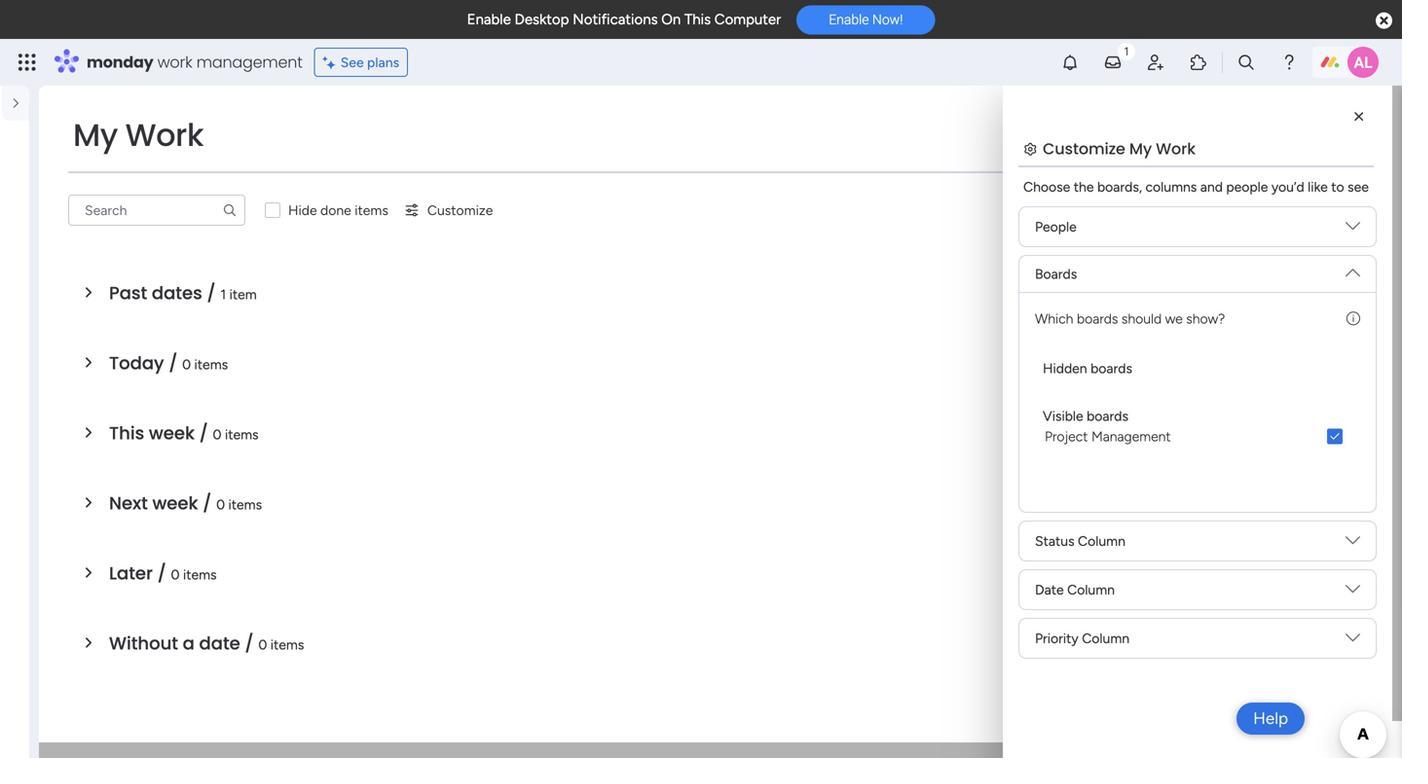 Task type: describe. For each thing, give the bounding box(es) containing it.
dapulse dropdown down arrow image for priority column
[[1346, 631, 1360, 653]]

3 dapulse dropdown down arrow image from the top
[[1346, 533, 1360, 555]]

search image
[[222, 203, 238, 218]]

computer
[[715, 11, 781, 28]]

0 inside today / 0 items
[[182, 356, 191, 373]]

/ right later at the bottom of page
[[157, 561, 166, 586]]

items inside today / 0 items
[[194, 356, 228, 373]]

show?
[[1186, 311, 1225, 327]]

0 inside this week / 0 items
[[213, 427, 222, 443]]

boards for visible
[[1087, 408, 1129, 425]]

items inside this week / 0 items
[[225, 427, 259, 443]]

see plans
[[341, 54, 399, 71]]

this week / 0 items
[[109, 421, 259, 446]]

notifications image
[[1060, 53, 1080, 72]]

hide done items
[[288, 202, 388, 219]]

choose
[[1023, 179, 1071, 195]]

hidden boards heading
[[1043, 358, 1133, 379]]

customize for customize my work
[[1043, 138, 1126, 160]]

invite members image
[[1146, 53, 1166, 72]]

apps image
[[1189, 53, 1208, 72]]

and
[[1200, 179, 1223, 195]]

0 inside without a date / 0 items
[[258, 637, 267, 653]]

workspace options image
[[14, 193, 33, 213]]

done
[[320, 202, 351, 219]]

visible
[[1043, 408, 1083, 425]]

dapulse dropdown down arrow image for date column
[[1346, 582, 1360, 604]]

0 inside later / 0 items
[[171, 567, 180, 583]]

enable for enable now!
[[829, 11, 869, 28]]

search everything image
[[1237, 53, 1256, 72]]

see plans button
[[314, 48, 408, 77]]

past
[[109, 281, 147, 306]]

without
[[109, 632, 178, 656]]

date column
[[1035, 582, 1115, 598]]

today
[[109, 351, 164, 376]]

which
[[1035, 311, 1074, 327]]

Filter dashboard by text search field
[[68, 195, 245, 226]]

1
[[220, 286, 226, 303]]

my inside main content
[[1129, 138, 1152, 160]]

enable for enable desktop notifications on this computer
[[467, 11, 511, 28]]

on
[[661, 11, 681, 28]]

boards for hidden
[[1091, 360, 1133, 377]]

boards
[[1035, 266, 1077, 282]]

past dates / 1 item
[[109, 281, 257, 306]]

items inside later / 0 items
[[183, 567, 217, 583]]

hide
[[288, 202, 317, 219]]

item
[[229, 286, 257, 303]]

hidden boards
[[1043, 360, 1133, 377]]

next week / 0 items
[[109, 491, 262, 516]]

items inside next week / 0 items
[[228, 497, 262, 513]]

dapulse close image
[[1376, 11, 1393, 31]]

we
[[1165, 311, 1183, 327]]

today / 0 items
[[109, 351, 228, 376]]

select product image
[[18, 53, 37, 72]]

people
[[1226, 179, 1268, 195]]

hidden
[[1043, 360, 1087, 377]]

visible boards heading
[[1043, 406, 1129, 427]]

list box inside main content
[[1035, 337, 1360, 459]]

the
[[1074, 179, 1094, 195]]

work
[[157, 51, 192, 73]]

priority column
[[1035, 630, 1130, 647]]

enable now!
[[829, 11, 903, 28]]

dates
[[152, 281, 202, 306]]

people
[[1035, 219, 1077, 235]]

help
[[1253, 709, 1288, 729]]



Task type: locate. For each thing, give the bounding box(es) containing it.
0 vertical spatial week
[[149, 421, 195, 446]]

management
[[196, 51, 303, 73]]

date
[[199, 632, 240, 656]]

should
[[1122, 311, 1162, 327]]

work
[[125, 113, 204, 157], [1156, 138, 1196, 160]]

2 vertical spatial column
[[1082, 630, 1130, 647]]

2 vertical spatial dapulse dropdown down arrow image
[[1346, 533, 1360, 555]]

desktop
[[515, 11, 569, 28]]

1 horizontal spatial my
[[1129, 138, 1152, 160]]

items down 1
[[194, 356, 228, 373]]

dapulse dropdown down arrow image
[[1346, 219, 1360, 241], [1346, 258, 1360, 280], [1346, 533, 1360, 555]]

next
[[109, 491, 148, 516]]

1 vertical spatial dapulse dropdown down arrow image
[[1346, 631, 1360, 653]]

0 vertical spatial dapulse dropdown down arrow image
[[1346, 582, 1360, 604]]

this
[[685, 11, 711, 28], [109, 421, 144, 446]]

monday
[[87, 51, 153, 73]]

a
[[183, 632, 195, 656]]

my
[[73, 113, 118, 157], [1129, 138, 1152, 160]]

column right priority
[[1082, 630, 1130, 647]]

boards right which
[[1077, 311, 1118, 327]]

you'd
[[1272, 179, 1305, 195]]

like
[[1308, 179, 1328, 195]]

main content
[[39, 86, 1402, 759]]

status column
[[1035, 533, 1126, 550]]

items
[[355, 202, 388, 219], [194, 356, 228, 373], [225, 427, 259, 443], [228, 497, 262, 513], [183, 567, 217, 583], [271, 637, 304, 653]]

0 horizontal spatial customize
[[427, 202, 493, 219]]

/
[[207, 281, 216, 306], [169, 351, 178, 376], [199, 421, 208, 446], [203, 491, 212, 516], [157, 561, 166, 586], [245, 632, 254, 656]]

1 vertical spatial boards
[[1091, 360, 1133, 377]]

column for priority column
[[1082, 630, 1130, 647]]

/ up next week / 0 items
[[199, 421, 208, 446]]

0 right date
[[258, 637, 267, 653]]

monday work management
[[87, 51, 303, 73]]

column right date
[[1067, 582, 1115, 598]]

column for status column
[[1078, 533, 1126, 550]]

choose the boards, columns and people you'd like to see
[[1023, 179, 1369, 195]]

priority
[[1035, 630, 1079, 647]]

apple lee image
[[1348, 47, 1379, 78]]

inbox image
[[1103, 53, 1123, 72]]

column
[[1078, 533, 1126, 550], [1067, 582, 1115, 598], [1082, 630, 1130, 647]]

project
[[1045, 428, 1088, 445]]

dapulse dropdown down arrow image for hidden boards
[[1346, 258, 1360, 280]]

lottie animation element
[[0, 670, 29, 759]]

boards right hidden
[[1091, 360, 1133, 377]]

lottie animation image
[[0, 670, 29, 759]]

0 horizontal spatial this
[[109, 421, 144, 446]]

enable inside button
[[829, 11, 869, 28]]

items down this week / 0 items
[[228, 497, 262, 513]]

0 vertical spatial this
[[685, 11, 711, 28]]

0 horizontal spatial enable
[[467, 11, 511, 28]]

/ down this week / 0 items
[[203, 491, 212, 516]]

work down work
[[125, 113, 204, 157]]

dapulse dropdown down arrow image for which boards should we show?
[[1346, 219, 1360, 241]]

0 right today
[[182, 356, 191, 373]]

v2 info image
[[1347, 309, 1360, 329]]

plans
[[367, 54, 399, 71]]

0 vertical spatial customize
[[1043, 138, 1126, 160]]

1 vertical spatial customize
[[427, 202, 493, 219]]

customize for customize
[[427, 202, 493, 219]]

this right "on"
[[685, 11, 711, 28]]

0 horizontal spatial work
[[125, 113, 204, 157]]

0 vertical spatial column
[[1078, 533, 1126, 550]]

this up next
[[109, 421, 144, 446]]

customize button
[[396, 195, 501, 226]]

/ right today
[[169, 351, 178, 376]]

0 vertical spatial boards
[[1077, 311, 1118, 327]]

week for next
[[152, 491, 198, 516]]

later
[[109, 561, 153, 586]]

to
[[1331, 179, 1344, 195]]

/ right date
[[245, 632, 254, 656]]

0 horizontal spatial my
[[73, 113, 118, 157]]

boards inside visible boards project management
[[1087, 408, 1129, 425]]

0 up next week / 0 items
[[213, 427, 222, 443]]

1 vertical spatial dapulse dropdown down arrow image
[[1346, 258, 1360, 280]]

items inside without a date / 0 items
[[271, 637, 304, 653]]

items right date
[[271, 637, 304, 653]]

which boards should we show?
[[1035, 311, 1225, 327]]

0 right later at the bottom of page
[[171, 567, 180, 583]]

items right later at the bottom of page
[[183, 567, 217, 583]]

week right next
[[152, 491, 198, 516]]

columns
[[1146, 179, 1197, 195]]

boards,
[[1097, 179, 1142, 195]]

0 inside next week / 0 items
[[216, 497, 225, 513]]

main content containing past dates /
[[39, 86, 1402, 759]]

see
[[341, 54, 364, 71]]

date
[[1035, 582, 1064, 598]]

enable
[[467, 11, 511, 28], [829, 11, 869, 28]]

see
[[1348, 179, 1369, 195]]

later / 0 items
[[109, 561, 217, 586]]

2 dapulse dropdown down arrow image from the top
[[1346, 258, 1360, 280]]

visible boards project management
[[1043, 408, 1171, 445]]

notifications
[[573, 11, 658, 28]]

boards for which
[[1077, 311, 1118, 327]]

work inside main content
[[1156, 138, 1196, 160]]

1 horizontal spatial customize
[[1043, 138, 1126, 160]]

enable left desktop
[[467, 11, 511, 28]]

boards inside heading
[[1091, 360, 1133, 377]]

0 vertical spatial dapulse dropdown down arrow image
[[1346, 219, 1360, 241]]

help image
[[1280, 53, 1299, 72]]

1 dapulse dropdown down arrow image from the top
[[1346, 219, 1360, 241]]

column for date column
[[1067, 582, 1115, 598]]

customize inside "button"
[[427, 202, 493, 219]]

customize my work
[[1043, 138, 1196, 160]]

1 horizontal spatial work
[[1156, 138, 1196, 160]]

this inside main content
[[109, 421, 144, 446]]

enable now! button
[[797, 5, 935, 34]]

my up boards,
[[1129, 138, 1152, 160]]

1 vertical spatial this
[[109, 421, 144, 446]]

/ left 1
[[207, 281, 216, 306]]

work up columns
[[1156, 138, 1196, 160]]

items right done
[[355, 202, 388, 219]]

column right the status
[[1078, 533, 1126, 550]]

0
[[182, 356, 191, 373], [213, 427, 222, 443], [216, 497, 225, 513], [171, 567, 180, 583], [258, 637, 267, 653]]

list box
[[1035, 337, 1360, 459]]

2 dapulse dropdown down arrow image from the top
[[1346, 631, 1360, 653]]

items up next week / 0 items
[[225, 427, 259, 443]]

0 down this week / 0 items
[[216, 497, 225, 513]]

boards
[[1077, 311, 1118, 327], [1091, 360, 1133, 377], [1087, 408, 1129, 425]]

management
[[1092, 428, 1171, 445]]

enable desktop notifications on this computer
[[467, 11, 781, 28]]

1 vertical spatial column
[[1067, 582, 1115, 598]]

status
[[1035, 533, 1075, 550]]

list box containing hidden boards
[[1035, 337, 1360, 459]]

boards up management on the right of the page
[[1087, 408, 1129, 425]]

1 dapulse dropdown down arrow image from the top
[[1346, 582, 1360, 604]]

None search field
[[68, 195, 245, 226]]

my work
[[73, 113, 204, 157]]

week
[[149, 421, 195, 446], [152, 491, 198, 516]]

1 enable from the left
[[467, 11, 511, 28]]

1 horizontal spatial this
[[685, 11, 711, 28]]

without a date / 0 items
[[109, 632, 304, 656]]

1 vertical spatial week
[[152, 491, 198, 516]]

help button
[[1237, 703, 1305, 735]]

dapulse dropdown down arrow image
[[1346, 582, 1360, 604], [1346, 631, 1360, 653]]

1 horizontal spatial enable
[[829, 11, 869, 28]]

now!
[[872, 11, 903, 28]]

1 image
[[1118, 40, 1135, 62]]

week for this
[[149, 421, 195, 446]]

customize
[[1043, 138, 1126, 160], [427, 202, 493, 219]]

week down today / 0 items
[[149, 421, 195, 446]]

my down monday
[[73, 113, 118, 157]]

2 vertical spatial boards
[[1087, 408, 1129, 425]]

enable left now!
[[829, 11, 869, 28]]

2 enable from the left
[[829, 11, 869, 28]]



Task type: vqa. For each thing, say whether or not it's contained in the screenshot.


